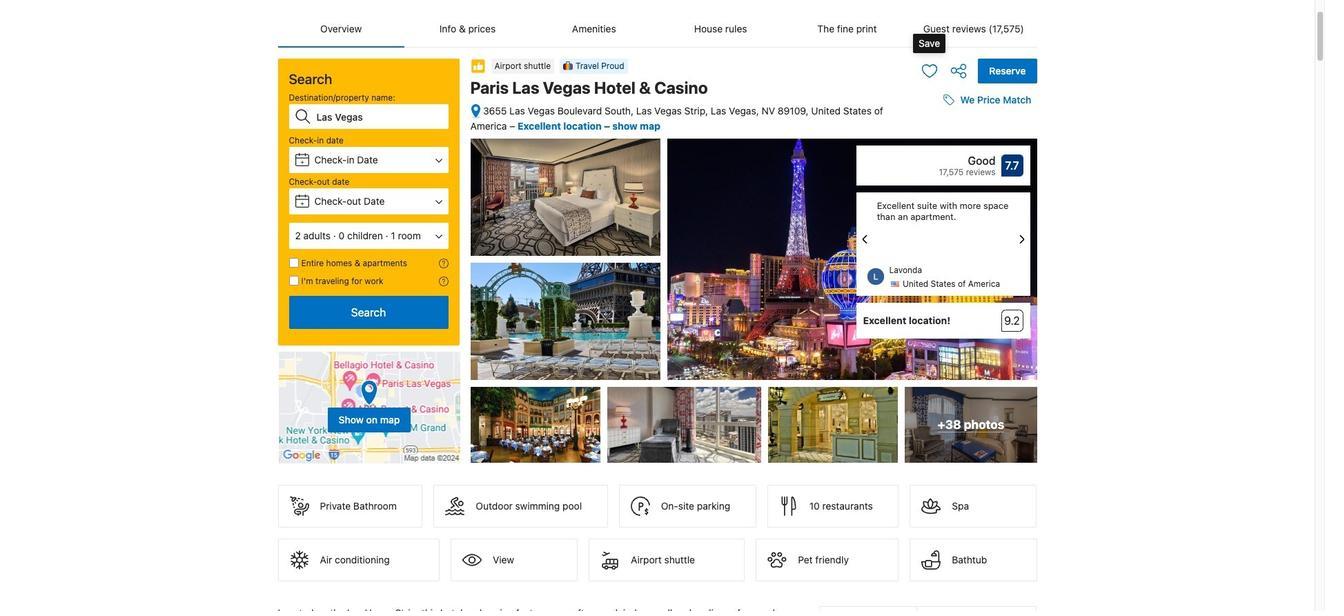 Task type: describe. For each thing, give the bounding box(es) containing it.
we'll show you stays where you can have the entire place to yourself image
[[439, 259, 449, 269]]

Where are you going? field
[[311, 104, 449, 129]]

scored 9.2 element
[[1002, 310, 1024, 332]]

previous image
[[857, 231, 873, 248]]

next image
[[1014, 231, 1031, 248]]



Task type: vqa. For each thing, say whether or not it's contained in the screenshot.
Click to open map view Icon
yes



Task type: locate. For each thing, give the bounding box(es) containing it.
we'll show you stays where you can have the entire place to yourself image
[[439, 259, 449, 269]]

click to open map view image
[[471, 103, 481, 119]]

section
[[272, 48, 465, 465]]

if you select this option, we'll show you popular business travel features like breakfast, wifi and free parking. image
[[439, 277, 449, 287], [439, 277, 449, 287]]



